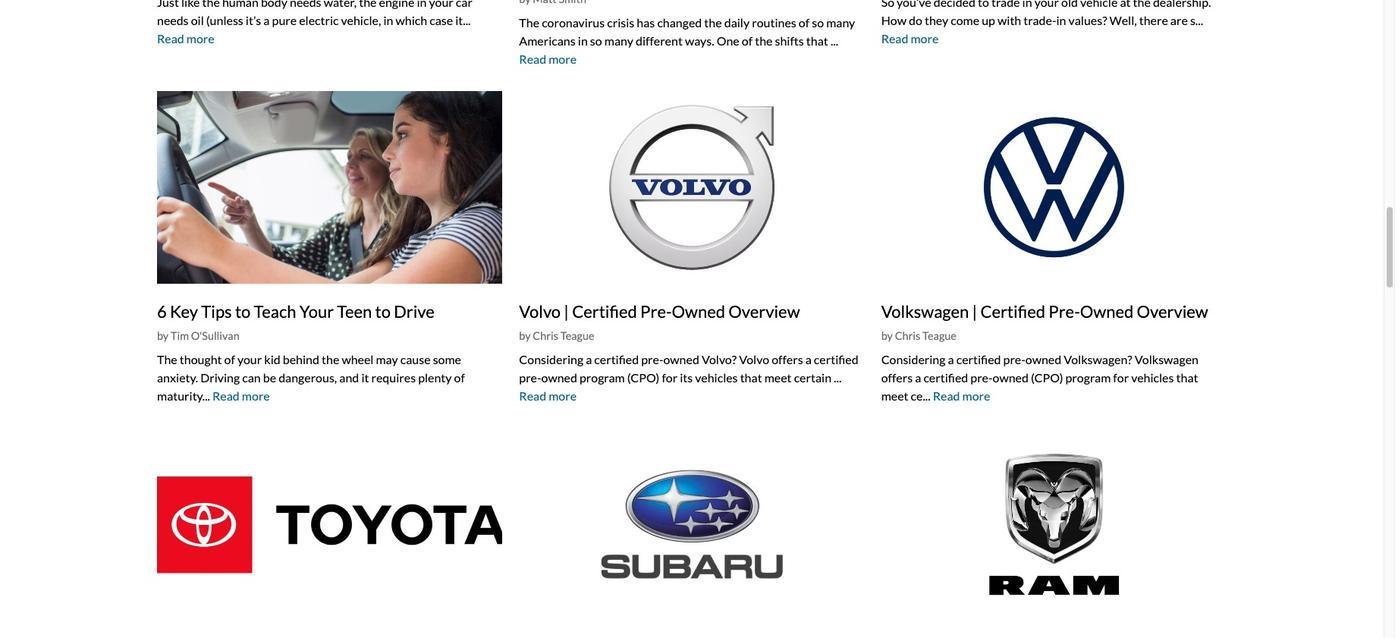 Task type: describe. For each thing, give the bounding box(es) containing it.
maturity...
[[157, 388, 210, 403]]

read more for certified
[[933, 388, 991, 403]]

has
[[637, 15, 655, 29]]

ram | certified pre-owned overview image
[[881, 428, 1227, 621]]

by tim o'sullivan
[[157, 329, 240, 342]]

overview for volvo | certified pre-owned overview
[[729, 301, 800, 322]]

anxiety.
[[157, 370, 198, 385]]

requires
[[371, 370, 416, 385]]

ce...
[[911, 388, 931, 403]]

teen
[[337, 301, 372, 322]]

and
[[339, 370, 359, 385]]

program inside the "considering a certified pre-owned volvo? volvo offers a certified pre-owned program (cpo) for its vehicles that meet certain ... read more"
[[580, 370, 625, 385]]

considering for considering a certified pre-owned volvo? volvo offers a certified pre-owned program (cpo) for its vehicles that meet certain ... read more
[[519, 352, 584, 366]]

vehicles inside the "considering a certified pre-owned volvo? volvo offers a certified pre-owned program (cpo) for its vehicles that meet certain ... read more"
[[695, 370, 738, 385]]

more inside "just like the human body needs water, the engine in your car needs oil (unless it's a pure electric vehicle, in which case it... read more"
[[187, 31, 215, 46]]

read inside "just like the human body needs water, the engine in your car needs oil (unless it's a pure electric vehicle, in which case it... read more"
[[157, 31, 184, 46]]

tips
[[201, 301, 232, 322]]

pre- for volvo
[[640, 301, 672, 322]]

6 key tips to teach your teen to drive link
[[157, 301, 435, 322]]

program inside considering a certified pre-owned volkswagen? volkswagen offers a certified pre-owned (cpo) program for vehicles that meet ce...
[[1066, 370, 1111, 385]]

human
[[222, 0, 259, 9]]

in up which
[[417, 0, 427, 9]]

vehicles inside considering a certified pre-owned volkswagen? volkswagen offers a certified pre-owned (cpo) program for vehicles that meet ce...
[[1132, 370, 1174, 385]]

do
[[909, 13, 923, 27]]

of up shifts at top
[[799, 15, 810, 29]]

americans
[[519, 33, 576, 47]]

volvo | certified pre-owned overview image
[[519, 91, 865, 284]]

the inside the thought of your kid behind the wheel may cause some anxiety. driving can be dangerous, and it requires plenty of maturity...
[[322, 352, 339, 366]]

are
[[1171, 13, 1188, 27]]

behind
[[283, 352, 319, 366]]

| for volvo
[[564, 301, 569, 322]]

read more link for just like the human body needs water, the engine in your car needs oil (unless it's a pure electric vehicle, in which case it...
[[157, 31, 215, 46]]

plenty
[[418, 370, 452, 385]]

toyota | certified pre-owned overview image
[[157, 428, 503, 621]]

certain
[[794, 370, 832, 385]]

you've
[[897, 0, 932, 9]]

electric
[[299, 13, 339, 27]]

to for teach
[[235, 301, 251, 322]]

read more link for considering a certified pre-owned volkswagen? volkswagen offers a certified pre-owned (cpo) program for vehicles that meet ce...
[[933, 388, 991, 403]]

considering a certified pre-owned volvo? volvo offers a certified pre-owned program (cpo) for its vehicles that meet certain ... read more
[[519, 352, 859, 403]]

may
[[376, 352, 398, 366]]

more inside so you've decided to trade in your old vehicle at the dealership. how do they come up with trade-in values? well, there are s... read more
[[911, 31, 939, 46]]

6 key tips to teach your teen to drive image
[[157, 91, 503, 284]]

shifts
[[775, 33, 804, 47]]

in inside the coronavirus crisis has changed the daily routines of so many americans in so many different ways. one of the shifts that ... read more
[[578, 33, 588, 47]]

be
[[263, 370, 276, 385]]

vehicle
[[1081, 0, 1118, 9]]

certified for volvo
[[572, 301, 637, 322]]

water,
[[324, 0, 357, 9]]

more inside the "considering a certified pre-owned volvo? volvo offers a certified pre-owned program (cpo) for its vehicles that meet certain ... read more"
[[549, 388, 577, 403]]

to for trade
[[978, 0, 989, 9]]

your inside the thought of your kid behind the wheel may cause some anxiety. driving can be dangerous, and it requires plenty of maturity...
[[237, 352, 262, 366]]

that inside the coronavirus crisis has changed the daily routines of so many americans in so many different ways. one of the shifts that ... read more
[[806, 33, 828, 47]]

read more link for the coronavirus crisis has changed the daily routines of so many americans in so many different ways. one of the shifts that ...
[[519, 51, 577, 66]]

kid
[[264, 352, 281, 366]]

trade-
[[1024, 13, 1057, 27]]

subaru | certified pre-owned overview image
[[519, 428, 865, 621]]

1 horizontal spatial needs
[[290, 0, 321, 9]]

with
[[998, 13, 1022, 27]]

read inside the coronavirus crisis has changed the daily routines of so many americans in so many different ways. one of the shifts that ... read more
[[519, 51, 546, 66]]

well,
[[1110, 13, 1137, 27]]

drive
[[394, 301, 435, 322]]

it
[[361, 370, 369, 385]]

meet inside considering a certified pre-owned volkswagen? volkswagen offers a certified pre-owned (cpo) program for vehicles that meet ce...
[[881, 388, 909, 403]]

(cpo) inside considering a certified pre-owned volkswagen? volkswagen offers a certified pre-owned (cpo) program for vehicles that meet ce...
[[1031, 370, 1063, 385]]

chris for volkswagen
[[895, 330, 921, 342]]

volkswagen | certified pre-owned overview image
[[881, 91, 1227, 284]]

they
[[925, 13, 949, 27]]

0 vertical spatial many
[[826, 15, 855, 29]]

cause
[[400, 352, 431, 366]]

how
[[881, 13, 907, 27]]

0 vertical spatial volkswagen
[[881, 301, 969, 322]]

volkswagen | certified pre-owned overview
[[881, 301, 1209, 322]]

volkswagen?
[[1064, 352, 1133, 366]]

read more link for considering a certified pre-owned volvo? volvo offers a certified pre-owned program (cpo) for its vehicles that meet certain ...
[[519, 388, 577, 403]]

some
[[433, 352, 461, 366]]

1 vertical spatial so
[[590, 33, 602, 47]]

can
[[242, 370, 261, 385]]

1 vertical spatial many
[[605, 33, 634, 47]]

that inside considering a certified pre-owned volkswagen? volkswagen offers a certified pre-owned (cpo) program for vehicles that meet ce...
[[1177, 370, 1199, 385]]

volkswagen inside considering a certified pre-owned volkswagen? volkswagen offers a certified pre-owned (cpo) program for vehicles that meet ce...
[[1135, 352, 1199, 366]]

in down old
[[1057, 13, 1066, 27]]

of down some
[[454, 370, 465, 385]]

s...
[[1190, 13, 1203, 27]]

overview for volkswagen | certified pre-owned overview
[[1137, 301, 1209, 322]]

just
[[157, 0, 179, 9]]

so you've decided to trade in your old vehicle at the dealership. how do they come up with trade-in values? well, there are s... read more
[[881, 0, 1211, 46]]

wheel
[[342, 352, 374, 366]]

dealership.
[[1153, 0, 1211, 9]]

(cpo) inside the "considering a certified pre-owned volvo? volvo offers a certified pre-owned program (cpo) for its vehicles that meet certain ... read more"
[[627, 370, 660, 385]]

6 key tips to teach your teen to drive
[[157, 301, 435, 322]]

ways.
[[685, 33, 714, 47]]

your
[[299, 301, 334, 322]]



Task type: vqa. For each thing, say whether or not it's contained in the screenshot.
What Paperwork Do I Need to Sell my Car?
no



Task type: locate. For each thing, give the bounding box(es) containing it.
1 horizontal spatial |
[[972, 301, 977, 322]]

the down routines
[[755, 33, 773, 47]]

0 horizontal spatial volvo
[[519, 301, 561, 322]]

pre-
[[641, 352, 664, 366], [1004, 352, 1026, 366], [519, 370, 541, 385], [971, 370, 993, 385]]

1 horizontal spatial so
[[812, 15, 824, 29]]

pre- for volkswagen
[[1049, 301, 1080, 322]]

0 horizontal spatial many
[[605, 33, 634, 47]]

to up the up
[[978, 0, 989, 9]]

1 vertical spatial the
[[157, 352, 177, 366]]

of up 'driving'
[[224, 352, 235, 366]]

meet inside the "considering a certified pre-owned volvo? volvo offers a certified pre-owned program (cpo) for its vehicles that meet certain ... read more"
[[765, 370, 792, 385]]

more inside the coronavirus crisis has changed the daily routines of so many americans in so many different ways. one of the shifts that ... read more
[[549, 51, 577, 66]]

offers inside considering a certified pre-owned volkswagen? volkswagen offers a certified pre-owned (cpo) program for vehicles that meet ce...
[[881, 370, 913, 385]]

1 horizontal spatial considering
[[881, 352, 946, 366]]

0 horizontal spatial for
[[662, 370, 678, 385]]

1 horizontal spatial your
[[429, 0, 454, 9]]

just like the human body needs water, the engine in your car needs oil (unless it's a pure electric vehicle, in which case it... read more
[[157, 0, 473, 46]]

offers for meet
[[772, 352, 803, 366]]

1 horizontal spatial certified
[[981, 301, 1046, 322]]

considering a certified pre-owned volkswagen? volkswagen offers a certified pre-owned (cpo) program for vehicles that meet ce...
[[881, 352, 1199, 403]]

2 read more from the left
[[933, 388, 991, 403]]

your up case
[[429, 0, 454, 9]]

0 vertical spatial needs
[[290, 0, 321, 9]]

2 chris from the left
[[895, 330, 921, 342]]

0 vertical spatial so
[[812, 15, 824, 29]]

volvo?
[[702, 352, 737, 366]]

meet left certain
[[765, 370, 792, 385]]

2 overview from the left
[[1137, 301, 1209, 322]]

0 horizontal spatial meet
[[765, 370, 792, 385]]

owned
[[664, 352, 700, 366], [1026, 352, 1062, 366], [541, 370, 577, 385], [993, 370, 1029, 385]]

crisis
[[607, 15, 635, 29]]

meet left ce...
[[881, 388, 909, 403]]

2 (cpo) from the left
[[1031, 370, 1063, 385]]

many
[[826, 15, 855, 29], [605, 33, 634, 47]]

0 vertical spatial meet
[[765, 370, 792, 385]]

2 horizontal spatial by
[[881, 330, 893, 342]]

0 horizontal spatial your
[[237, 352, 262, 366]]

2 owned from the left
[[1080, 301, 1134, 322]]

o'sullivan
[[191, 329, 240, 342]]

the left wheel
[[322, 352, 339, 366]]

offers up ce...
[[881, 370, 913, 385]]

dangerous,
[[279, 370, 337, 385]]

driving
[[200, 370, 240, 385]]

teach
[[254, 301, 296, 322]]

which
[[396, 13, 427, 27]]

0 horizontal spatial to
[[235, 301, 251, 322]]

the up americans
[[519, 15, 540, 29]]

considering for considering a certified pre-owned volkswagen? volkswagen offers a certified pre-owned (cpo) program for vehicles that meet ce...
[[881, 352, 946, 366]]

by for volkswagen
[[881, 330, 893, 342]]

1 horizontal spatial the
[[519, 15, 540, 29]]

|
[[564, 301, 569, 322], [972, 301, 977, 322]]

owned
[[672, 301, 725, 322], [1080, 301, 1134, 322]]

read inside the "considering a certified pre-owned volvo? volvo offers a certified pre-owned program (cpo) for its vehicles that meet certain ... read more"
[[519, 388, 546, 403]]

1 horizontal spatial by
[[519, 329, 531, 342]]

owned for volvo | certified pre-owned overview
[[672, 301, 725, 322]]

(unless
[[206, 13, 243, 27]]

your inside "just like the human body needs water, the engine in your car needs oil (unless it's a pure electric vehicle, in which case it... read more"
[[429, 0, 454, 9]]

your
[[429, 0, 454, 9], [1035, 0, 1059, 9], [237, 352, 262, 366]]

0 vertical spatial volvo
[[519, 301, 561, 322]]

1 certified from the left
[[572, 301, 637, 322]]

your up trade-
[[1035, 0, 1059, 9]]

pre-
[[640, 301, 672, 322], [1049, 301, 1080, 322]]

1 owned from the left
[[672, 301, 725, 322]]

there
[[1139, 13, 1168, 27]]

0 horizontal spatial (cpo)
[[627, 370, 660, 385]]

tim
[[171, 329, 189, 342]]

0 horizontal spatial vehicles
[[695, 370, 738, 385]]

program
[[580, 370, 625, 385], [1066, 370, 1111, 385]]

1 horizontal spatial volvo
[[739, 352, 769, 366]]

teague
[[561, 329, 595, 342], [923, 330, 957, 342]]

read more link for so you've decided to trade in your old vehicle at the dealership. how do they come up with trade-in values? well, there are s...
[[881, 31, 939, 46]]

owned up volkswagen? in the bottom right of the page
[[1080, 301, 1134, 322]]

1 horizontal spatial overview
[[1137, 301, 1209, 322]]

1 horizontal spatial offers
[[881, 370, 913, 385]]

considering inside considering a certified pre-owned volkswagen? volkswagen offers a certified pre-owned (cpo) program for vehicles that meet ce...
[[881, 352, 946, 366]]

1 vertical spatial volvo
[[739, 352, 769, 366]]

it...
[[455, 13, 471, 27]]

for left its
[[662, 370, 678, 385]]

the up vehicle,
[[359, 0, 377, 9]]

offers up certain
[[772, 352, 803, 366]]

chris for volvo
[[533, 329, 558, 342]]

... right shifts at top
[[831, 33, 839, 47]]

for inside the "considering a certified pre-owned volvo? volvo offers a certified pre-owned program (cpo) for its vehicles that meet certain ... read more"
[[662, 370, 678, 385]]

0 vertical spatial the
[[519, 15, 540, 29]]

vehicle,
[[341, 13, 381, 27]]

0 horizontal spatial needs
[[157, 13, 189, 27]]

1 vertical spatial volkswagen
[[1135, 352, 1199, 366]]

the
[[202, 0, 220, 9], [359, 0, 377, 9], [1133, 0, 1151, 9], [704, 15, 722, 29], [755, 33, 773, 47], [322, 352, 339, 366]]

the right like
[[202, 0, 220, 9]]

so
[[881, 0, 895, 9]]

0 horizontal spatial owned
[[672, 301, 725, 322]]

case
[[430, 13, 453, 27]]

of right "one"
[[742, 33, 753, 47]]

0 horizontal spatial considering
[[519, 352, 584, 366]]

to right teen at left
[[375, 301, 391, 322]]

2 program from the left
[[1066, 370, 1111, 385]]

different
[[636, 33, 683, 47]]

many left the how
[[826, 15, 855, 29]]

1 horizontal spatial read more
[[933, 388, 991, 403]]

volvo | certified pre-owned overview
[[519, 301, 800, 322]]

old
[[1062, 0, 1078, 9]]

a inside "just like the human body needs water, the engine in your car needs oil (unless it's a pure electric vehicle, in which case it... read more"
[[264, 13, 270, 27]]

2 horizontal spatial to
[[978, 0, 989, 9]]

read more link for the thought of your kid behind the wheel may cause some anxiety. driving can be dangerous, and it requires plenty of maturity...
[[212, 388, 270, 403]]

the up anxiety.
[[157, 352, 177, 366]]

for for vehicles
[[1113, 370, 1129, 385]]

volvo inside the "considering a certified pre-owned volvo? volvo offers a certified pre-owned program (cpo) for its vehicles that meet certain ... read more"
[[739, 352, 769, 366]]

trade
[[992, 0, 1020, 9]]

read more right ce...
[[933, 388, 991, 403]]

needs up electric
[[290, 0, 321, 9]]

read inside so you've decided to trade in your old vehicle at the dealership. how do they come up with trade-in values? well, there are s... read more
[[881, 31, 909, 46]]

1 horizontal spatial owned
[[1080, 301, 1134, 322]]

that
[[806, 33, 828, 47], [740, 370, 762, 385], [1177, 370, 1199, 385]]

to inside so you've decided to trade in your old vehicle at the dealership. how do they come up with trade-in values? well, there are s... read more
[[978, 0, 989, 9]]

0 horizontal spatial chris
[[533, 329, 558, 342]]

needs down just on the top of page
[[157, 13, 189, 27]]

teague for volkswagen
[[923, 330, 957, 342]]

1 pre- from the left
[[640, 301, 672, 322]]

2 horizontal spatial your
[[1035, 0, 1059, 9]]

teague for volvo
[[561, 329, 595, 342]]

0 horizontal spatial by
[[157, 329, 169, 342]]

read
[[157, 31, 184, 46], [881, 31, 909, 46], [519, 51, 546, 66], [212, 388, 240, 403], [519, 388, 546, 403], [933, 388, 960, 403]]

1 horizontal spatial to
[[375, 301, 391, 322]]

key
[[170, 301, 198, 322]]

2 horizontal spatial that
[[1177, 370, 1199, 385]]

1 program from the left
[[580, 370, 625, 385]]

volvo
[[519, 301, 561, 322], [739, 352, 769, 366]]

for down volkswagen? in the bottom right of the page
[[1113, 370, 1129, 385]]

offers inside the "considering a certified pre-owned volvo? volvo offers a certified pre-owned program (cpo) for its vehicles that meet certain ... read more"
[[772, 352, 803, 366]]

offers
[[772, 352, 803, 366], [881, 370, 913, 385]]

6
[[157, 301, 167, 322]]

volkswagen | certified pre-owned overview link
[[881, 301, 1209, 322]]

1 horizontal spatial volkswagen
[[1135, 352, 1199, 366]]

0 horizontal spatial program
[[580, 370, 625, 385]]

2 vehicles from the left
[[1132, 370, 1174, 385]]

1 vertical spatial meet
[[881, 388, 909, 403]]

1 (cpo) from the left
[[627, 370, 660, 385]]

changed
[[657, 15, 702, 29]]

considering
[[519, 352, 584, 366], [881, 352, 946, 366]]

| for volkswagen
[[972, 301, 977, 322]]

1 vertical spatial offers
[[881, 370, 913, 385]]

(cpo) left its
[[627, 370, 660, 385]]

(cpo) down volkswagen | certified pre-owned overview link
[[1031, 370, 1063, 385]]

(cpo)
[[627, 370, 660, 385], [1031, 370, 1063, 385]]

the inside the coronavirus crisis has changed the daily routines of so many americans in so many different ways. one of the shifts that ... read more
[[519, 15, 540, 29]]

1 horizontal spatial (cpo)
[[1031, 370, 1063, 385]]

in down the coronavirus
[[578, 33, 588, 47]]

so right routines
[[812, 15, 824, 29]]

your up can
[[237, 352, 262, 366]]

at
[[1120, 0, 1131, 9]]

up
[[982, 13, 996, 27]]

1 by from the left
[[157, 329, 169, 342]]

0 horizontal spatial read more
[[212, 388, 270, 403]]

one
[[717, 33, 740, 47]]

1 for from the left
[[662, 370, 678, 385]]

for for its
[[662, 370, 678, 385]]

the up ways.
[[704, 15, 722, 29]]

for
[[662, 370, 678, 385], [1113, 370, 1129, 385]]

1 horizontal spatial vehicles
[[1132, 370, 1174, 385]]

2 certified from the left
[[981, 301, 1046, 322]]

1 chris from the left
[[533, 329, 558, 342]]

1 horizontal spatial meet
[[881, 388, 909, 403]]

1 read more from the left
[[212, 388, 270, 403]]

1 horizontal spatial teague
[[923, 330, 957, 342]]

decided
[[934, 0, 976, 9]]

1 horizontal spatial chris
[[895, 330, 921, 342]]

in up trade-
[[1023, 0, 1032, 9]]

by chris teague for volkswagen
[[881, 330, 957, 342]]

the for the coronavirus crisis has changed the daily routines of so many americans in so many different ways. one of the shifts that ... read more
[[519, 15, 540, 29]]

2 for from the left
[[1113, 370, 1129, 385]]

... right certain
[[834, 370, 842, 385]]

in down engine
[[383, 13, 393, 27]]

volvo | certified pre-owned overview link
[[519, 301, 800, 322]]

that inside the "considering a certified pre-owned volvo? volvo offers a certified pre-owned program (cpo) for its vehicles that meet certain ... read more"
[[740, 370, 762, 385]]

0 horizontal spatial that
[[740, 370, 762, 385]]

1 horizontal spatial many
[[826, 15, 855, 29]]

pre- up volkswagen? in the bottom right of the page
[[1049, 301, 1080, 322]]

by
[[157, 329, 169, 342], [519, 329, 531, 342], [881, 330, 893, 342]]

2 pre- from the left
[[1049, 301, 1080, 322]]

come
[[951, 13, 980, 27]]

to right tips
[[235, 301, 251, 322]]

0 horizontal spatial pre-
[[640, 301, 672, 322]]

2 teague from the left
[[923, 330, 957, 342]]

by chris teague for volvo
[[519, 329, 595, 342]]

1 vertical spatial ...
[[834, 370, 842, 385]]

for inside considering a certified pre-owned volkswagen? volkswagen offers a certified pre-owned (cpo) program for vehicles that meet ce...
[[1113, 370, 1129, 385]]

0 horizontal spatial teague
[[561, 329, 595, 342]]

body
[[261, 0, 288, 9]]

coronavirus
[[542, 15, 605, 29]]

... inside the coronavirus crisis has changed the daily routines of so many americans in so many different ways. one of the shifts that ... read more
[[831, 33, 839, 47]]

read more for tips
[[212, 388, 270, 403]]

overview
[[729, 301, 800, 322], [1137, 301, 1209, 322]]

car
[[456, 0, 473, 9]]

read more link
[[157, 31, 215, 46], [881, 31, 939, 46], [519, 51, 577, 66], [212, 388, 270, 403], [519, 388, 577, 403], [933, 388, 991, 403]]

1 considering from the left
[[519, 352, 584, 366]]

0 horizontal spatial overview
[[729, 301, 800, 322]]

1 overview from the left
[[729, 301, 800, 322]]

oil
[[191, 13, 204, 27]]

2 by chris teague from the left
[[881, 330, 957, 342]]

vehicles down volkswagen? in the bottom right of the page
[[1132, 370, 1174, 385]]

0 horizontal spatial by chris teague
[[519, 329, 595, 342]]

owned up volvo?
[[672, 301, 725, 322]]

to
[[978, 0, 989, 9], [235, 301, 251, 322], [375, 301, 391, 322]]

owned for volkswagen | certified pre-owned overview
[[1080, 301, 1134, 322]]

engine
[[379, 0, 415, 9]]

pre- up the "considering a certified pre-owned volvo? volvo offers a certified pre-owned program (cpo) for its vehicles that meet certain ... read more"
[[640, 301, 672, 322]]

read more
[[212, 388, 270, 403], [933, 388, 991, 403]]

1 horizontal spatial pre-
[[1049, 301, 1080, 322]]

... inside the "considering a certified pre-owned volvo? volvo offers a certified pre-owned program (cpo) for its vehicles that meet certain ... read more"
[[834, 370, 842, 385]]

0 horizontal spatial the
[[157, 352, 177, 366]]

the right the at
[[1133, 0, 1151, 9]]

the inside so you've decided to trade in your old vehicle at the dealership. how do they come up with trade-in values? well, there are s... read more
[[1133, 0, 1151, 9]]

1 vertical spatial needs
[[157, 13, 189, 27]]

vehicles down volvo?
[[695, 370, 738, 385]]

it's
[[246, 13, 261, 27]]

by for 6
[[157, 329, 169, 342]]

thought
[[180, 352, 222, 366]]

pure
[[272, 13, 297, 27]]

1 by chris teague from the left
[[519, 329, 595, 342]]

1 horizontal spatial program
[[1066, 370, 1111, 385]]

so down the coronavirus
[[590, 33, 602, 47]]

certified for volkswagen
[[981, 301, 1046, 322]]

1 horizontal spatial that
[[806, 33, 828, 47]]

your inside so you've decided to trade in your old vehicle at the dealership. how do they come up with trade-in values? well, there are s... read more
[[1035, 0, 1059, 9]]

1 vehicles from the left
[[695, 370, 738, 385]]

2 by from the left
[[519, 329, 531, 342]]

0 vertical spatial ...
[[831, 33, 839, 47]]

the thought of your kid behind the wheel may cause some anxiety. driving can be dangerous, and it requires plenty of maturity...
[[157, 352, 465, 403]]

1 teague from the left
[[561, 329, 595, 342]]

0 horizontal spatial so
[[590, 33, 602, 47]]

0 horizontal spatial certified
[[572, 301, 637, 322]]

0 horizontal spatial volkswagen
[[881, 301, 969, 322]]

0 horizontal spatial |
[[564, 301, 569, 322]]

its
[[680, 370, 693, 385]]

routines
[[752, 15, 797, 29]]

the inside the thought of your kid behind the wheel may cause some anxiety. driving can be dangerous, and it requires plenty of maturity...
[[157, 352, 177, 366]]

values?
[[1069, 13, 1107, 27]]

1 horizontal spatial by chris teague
[[881, 330, 957, 342]]

0 vertical spatial offers
[[772, 352, 803, 366]]

considering inside the "considering a certified pre-owned volvo? volvo offers a certified pre-owned program (cpo) for its vehicles that meet certain ... read more"
[[519, 352, 584, 366]]

volkswagen
[[881, 301, 969, 322], [1135, 352, 1199, 366]]

of
[[799, 15, 810, 29], [742, 33, 753, 47], [224, 352, 235, 366], [454, 370, 465, 385]]

the for the thought of your kid behind the wheel may cause some anxiety. driving can be dangerous, and it requires plenty of maturity...
[[157, 352, 177, 366]]

offers for ce...
[[881, 370, 913, 385]]

1 horizontal spatial for
[[1113, 370, 1129, 385]]

read more down can
[[212, 388, 270, 403]]

2 considering from the left
[[881, 352, 946, 366]]

3 by from the left
[[881, 330, 893, 342]]

so
[[812, 15, 824, 29], [590, 33, 602, 47]]

daily
[[724, 15, 750, 29]]

2 | from the left
[[972, 301, 977, 322]]

by for volvo
[[519, 329, 531, 342]]

0 horizontal spatial offers
[[772, 352, 803, 366]]

the coronavirus crisis has changed the daily routines of so many americans in so many different ways. one of the shifts that ... read more
[[519, 15, 855, 66]]

1 | from the left
[[564, 301, 569, 322]]

like
[[181, 0, 200, 9]]

many down 'crisis'
[[605, 33, 634, 47]]



